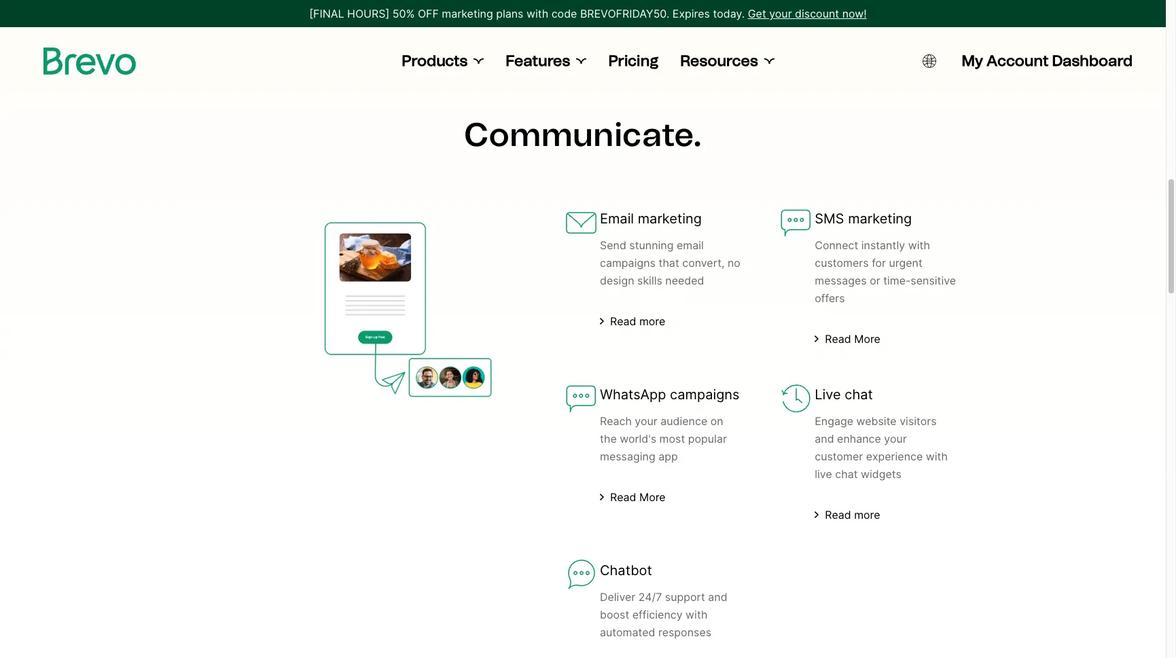 Task type: vqa. For each thing, say whether or not it's contained in the screenshot.
Email marketing
yes



Task type: describe. For each thing, give the bounding box(es) containing it.
audience
[[661, 414, 708, 428]]

read more for chat
[[825, 508, 880, 522]]

needed
[[665, 274, 704, 287]]

pricing
[[608, 52, 659, 70]]

boost
[[600, 608, 629, 622]]

automated
[[600, 626, 655, 639]]

for
[[872, 256, 886, 270]]

features link
[[506, 52, 587, 71]]

with inside connect instantly with customers for urgent messages or time-sensitive offers
[[908, 239, 930, 252]]

read more link for chat
[[815, 508, 880, 523]]

marketing for email
[[638, 211, 702, 227]]

support
[[665, 590, 705, 604]]

account
[[987, 52, 1049, 70]]

offers
[[815, 292, 845, 305]]

the
[[600, 432, 617, 446]]

brevofriday50.
[[580, 7, 670, 20]]

more for marketing
[[854, 332, 881, 346]]

most
[[660, 432, 685, 446]]

resources link
[[680, 52, 774, 71]]

efficiency
[[632, 608, 683, 622]]

products link
[[402, 52, 484, 71]]

read for sms
[[825, 332, 851, 346]]

instantly
[[861, 239, 905, 252]]

discount
[[795, 7, 839, 20]]

read for live
[[825, 508, 851, 522]]

read more link for whatsapp
[[600, 490, 666, 505]]

sms
[[815, 211, 844, 227]]

50%
[[393, 7, 415, 20]]

0 vertical spatial chat
[[845, 387, 873, 403]]

read for whatsapp
[[610, 491, 636, 504]]

live
[[815, 387, 841, 403]]

chatbot
[[600, 563, 652, 579]]

with inside the engage website visitors and enhance your customer experience with live chat widgets
[[926, 450, 948, 463]]

sensitive
[[911, 274, 956, 287]]

and for chatbot
[[708, 590, 728, 604]]

website
[[857, 414, 897, 428]]

get your discount now! link
[[748, 5, 867, 22]]

communicate.
[[464, 115, 702, 154]]

dashboard
[[1052, 52, 1133, 70]]

customers
[[815, 256, 869, 270]]

connect instantly with customers for urgent messages or time-sensitive offers
[[815, 239, 956, 305]]

no
[[728, 256, 741, 270]]

read more for sms
[[825, 332, 881, 346]]

off
[[418, 7, 439, 20]]

more for chat
[[854, 508, 880, 522]]

my account dashboard
[[962, 52, 1133, 70]]

messages
[[815, 274, 867, 287]]

or
[[870, 274, 880, 287]]

more for campaigns
[[639, 491, 666, 504]]

whatsapp campaigns
[[600, 387, 740, 403]]

messaging
[[600, 450, 655, 463]]

[final hours] 50% off marketing plans with code brevofriday50. expires today. get your discount now!
[[309, 7, 867, 20]]

deliver
[[600, 590, 636, 604]]

time-
[[883, 274, 911, 287]]

urgent
[[889, 256, 923, 270]]

marketing for sms
[[848, 211, 912, 227]]

with left code
[[527, 7, 548, 20]]

design
[[600, 274, 634, 287]]

email marketing
[[600, 211, 702, 227]]



Task type: locate. For each thing, give the bounding box(es) containing it.
more down app
[[639, 491, 666, 504]]

0 vertical spatial campaigns
[[600, 256, 656, 270]]

read for email
[[610, 315, 636, 328]]

1 horizontal spatial campaigns
[[670, 387, 740, 403]]

live
[[815, 467, 832, 481]]

expires
[[673, 7, 710, 20]]

1 horizontal spatial and
[[815, 432, 834, 446]]

read more link for marketing
[[600, 314, 665, 329]]

1 horizontal spatial read more link
[[815, 508, 880, 523]]

app
[[659, 450, 678, 463]]

0 horizontal spatial marketing
[[442, 7, 493, 20]]

[final
[[309, 7, 344, 20]]

connect
[[815, 239, 858, 252]]

1 vertical spatial campaigns
[[670, 387, 740, 403]]

0 vertical spatial read more
[[610, 315, 665, 328]]

chat inside the engage website visitors and enhance your customer experience with live chat widgets
[[835, 467, 858, 481]]

that
[[659, 256, 679, 270]]

with inside deliver 24/7 support and boost efficiency with automated responses
[[686, 608, 708, 622]]

whatsapp
[[600, 387, 666, 403]]

campaigns up design
[[600, 256, 656, 270]]

on
[[711, 414, 723, 428]]

deliver 24/7 support and boost efficiency with automated responses
[[600, 590, 728, 639]]

enhance
[[837, 432, 881, 446]]

read more for marketing
[[610, 315, 665, 328]]

experience
[[866, 450, 923, 463]]

more
[[854, 332, 881, 346], [639, 491, 666, 504]]

1 vertical spatial read more link
[[600, 490, 666, 505]]

1 horizontal spatial read more link
[[815, 332, 881, 347]]

my account dashboard link
[[962, 52, 1133, 71]]

marketing up instantly
[[848, 211, 912, 227]]

read more down skills
[[610, 315, 665, 328]]

1 horizontal spatial your
[[769, 7, 792, 20]]

get
[[748, 7, 766, 20]]

hours]
[[347, 7, 389, 20]]

live chat
[[815, 387, 873, 403]]

marketing
[[442, 7, 493, 20], [638, 211, 702, 227], [848, 211, 912, 227]]

read down the live
[[825, 508, 851, 522]]

read more link
[[815, 332, 881, 347], [600, 490, 666, 505]]

read more link down offers
[[815, 332, 881, 347]]

code
[[552, 7, 577, 20]]

convert,
[[682, 256, 725, 270]]

marketing right off on the top of the page
[[442, 7, 493, 20]]

read more link down design
[[600, 314, 665, 329]]

1 vertical spatial read more link
[[815, 508, 880, 523]]

campaigns up the on
[[670, 387, 740, 403]]

products
[[402, 52, 468, 70]]

0 horizontal spatial more
[[639, 491, 666, 504]]

chat
[[845, 387, 873, 403], [835, 467, 858, 481]]

marketing up stunning
[[638, 211, 702, 227]]

0 horizontal spatial campaigns
[[600, 256, 656, 270]]

0 horizontal spatial more
[[639, 315, 665, 328]]

visitors
[[900, 414, 937, 428]]

0 vertical spatial your
[[769, 7, 792, 20]]

customer
[[815, 450, 863, 463]]

and for live chat
[[815, 432, 834, 446]]

more down skills
[[639, 315, 665, 328]]

skills
[[637, 274, 662, 287]]

0 vertical spatial read more link
[[815, 332, 881, 347]]

0 horizontal spatial read more link
[[600, 490, 666, 505]]

your up experience
[[884, 432, 907, 446]]

with down support
[[686, 608, 708, 622]]

and
[[815, 432, 834, 446], [708, 590, 728, 604]]

2 horizontal spatial marketing
[[848, 211, 912, 227]]

brevo image
[[43, 48, 136, 75]]

read more down messaging
[[610, 491, 666, 504]]

0 horizontal spatial read more
[[610, 491, 666, 504]]

0 horizontal spatial read more
[[610, 315, 665, 328]]

send stunning email campaigns that convert, no design skills needed
[[600, 239, 741, 287]]

more down or at right top
[[854, 332, 881, 346]]

1 horizontal spatial more
[[854, 332, 881, 346]]

pricing link
[[608, 52, 659, 71]]

your inside reach your audience on the world's most popular messaging app
[[635, 414, 658, 428]]

1 horizontal spatial marketing
[[638, 211, 702, 227]]

1 vertical spatial more
[[639, 491, 666, 504]]

with
[[527, 7, 548, 20], [908, 239, 930, 252], [926, 450, 948, 463], [686, 608, 708, 622]]

1 horizontal spatial read more
[[825, 332, 881, 346]]

send
[[600, 239, 626, 252]]

popular
[[688, 432, 727, 446]]

0 vertical spatial and
[[815, 432, 834, 446]]

1 horizontal spatial more
[[854, 508, 880, 522]]

0 vertical spatial more
[[854, 332, 881, 346]]

your inside the engage website visitors and enhance your customer experience with live chat widgets
[[884, 432, 907, 446]]

chat right live
[[845, 387, 873, 403]]

read more link
[[600, 314, 665, 329], [815, 508, 880, 523]]

read more link down messaging
[[600, 490, 666, 505]]

1 vertical spatial read more
[[610, 491, 666, 504]]

now!
[[842, 7, 867, 20]]

read
[[610, 315, 636, 328], [825, 332, 851, 346], [610, 491, 636, 504], [825, 508, 851, 522]]

more for marketing
[[639, 315, 665, 328]]

button image
[[922, 54, 936, 68]]

read more down widgets
[[825, 508, 880, 522]]

plans
[[496, 7, 524, 20]]

sms marketing
[[815, 211, 912, 227]]

your up world's
[[635, 414, 658, 428]]

and down engage at the right bottom
[[815, 432, 834, 446]]

resources
[[680, 52, 758, 70]]

stunning
[[629, 239, 674, 252]]

more
[[639, 315, 665, 328], [854, 508, 880, 522]]

campaigns inside send stunning email campaigns that convert, no design skills needed
[[600, 256, 656, 270]]

my
[[962, 52, 983, 70]]

0 horizontal spatial read more link
[[600, 314, 665, 329]]

reach
[[600, 414, 632, 428]]

responses
[[658, 626, 711, 639]]

and inside the engage website visitors and enhance your customer experience with live chat widgets
[[815, 432, 834, 446]]

world's
[[620, 432, 656, 446]]

features
[[506, 52, 570, 70]]

1 vertical spatial your
[[635, 414, 658, 428]]

read down design
[[610, 315, 636, 328]]

your
[[769, 7, 792, 20], [635, 414, 658, 428], [884, 432, 907, 446]]

email
[[677, 239, 704, 252]]

chat down customer
[[835, 467, 858, 481]]

read down offers
[[825, 332, 851, 346]]

read down messaging
[[610, 491, 636, 504]]

today.
[[713, 7, 745, 20]]

your right get
[[769, 7, 792, 20]]

2 vertical spatial your
[[884, 432, 907, 446]]

email
[[600, 211, 634, 227]]

0 vertical spatial more
[[639, 315, 665, 328]]

with down visitors
[[926, 450, 948, 463]]

1 vertical spatial chat
[[835, 467, 858, 481]]

read more
[[825, 332, 881, 346], [610, 491, 666, 504]]

1 horizontal spatial read more
[[825, 508, 880, 522]]

read more link for sms
[[815, 332, 881, 347]]

0 vertical spatial read more link
[[600, 314, 665, 329]]

reach your audience on the world's most popular messaging app
[[600, 414, 727, 463]]

0 vertical spatial read more
[[825, 332, 881, 346]]

campaigns
[[600, 256, 656, 270], [670, 387, 740, 403]]

2 horizontal spatial your
[[884, 432, 907, 446]]

and right support
[[708, 590, 728, 604]]

more down widgets
[[854, 508, 880, 522]]

widgets
[[861, 467, 902, 481]]

read more down offers
[[825, 332, 881, 346]]

read more link down the live
[[815, 508, 880, 523]]

1 vertical spatial more
[[854, 508, 880, 522]]

read more for whatsapp
[[610, 491, 666, 504]]

with up urgent
[[908, 239, 930, 252]]

0 horizontal spatial and
[[708, 590, 728, 604]]

0 horizontal spatial your
[[635, 414, 658, 428]]

engage
[[815, 414, 853, 428]]

engage website visitors and enhance your customer experience with live chat widgets
[[815, 414, 948, 481]]

and inside deliver 24/7 support and boost efficiency with automated responses
[[708, 590, 728, 604]]

read more
[[610, 315, 665, 328], [825, 508, 880, 522]]

1 vertical spatial read more
[[825, 508, 880, 522]]

24/7
[[639, 590, 662, 604]]

1 vertical spatial and
[[708, 590, 728, 604]]



